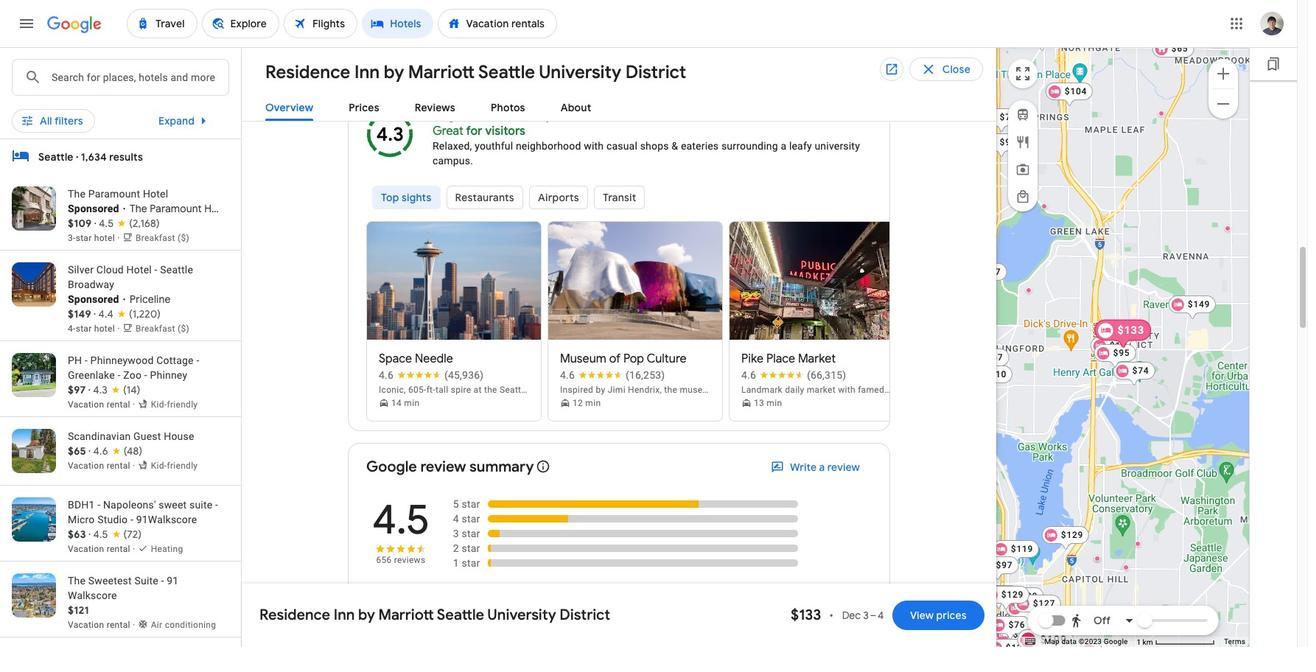 Task type: describe. For each thing, give the bounding box(es) containing it.
house
[[164, 430, 194, 442]]

$128
[[1110, 340, 1132, 351]]

results
[[109, 150, 143, 164]]

sponsored inside the paramount hotel sponsored · the paramount hotel $109 ·
[[68, 203, 119, 214]]

seattle inside heading
[[478, 61, 535, 83]]

- up '(72)'
[[130, 514, 133, 525]]

walkscore
[[68, 590, 117, 601]]

1 vertical spatial inn
[[334, 606, 355, 624]]

guest rating, not selected image
[[665, 64, 679, 77]]

kid-friendly for (14)
[[151, 399, 198, 410]]

efficiency
[[514, 27, 560, 38]]

space needle
[[379, 352, 453, 366]]

star for 4-star hotel ·
[[76, 324, 92, 334]]

sustainability:
[[408, 26, 477, 39]]

12 min by taxi text field
[[560, 394, 710, 412]]

google review summary
[[366, 458, 534, 476]]

seattle · 1,634 results heading
[[38, 148, 143, 166]]

4.6 down the "scandinavian"
[[93, 444, 108, 458]]

(14)
[[123, 383, 140, 396]]

zoo
[[123, 369, 142, 381]]

14 min
[[391, 398, 420, 408]]

$65 inside scandinavian guest house $65 ·
[[68, 444, 86, 458]]

a inside neighborhood: university district great for visitors relaxed, youthful neighborhood with casual shops & eateries surrounding a leafy university campus.
[[781, 140, 786, 152]]

13 min
[[754, 398, 782, 408]]

2 all from the top
[[40, 114, 52, 127]]

vacation rental · for 4.3
[[68, 399, 138, 410]]

pop
[[623, 352, 644, 366]]

$74
[[1132, 366, 1149, 376]]

energy
[[480, 27, 512, 38]]

min for museum
[[585, 398, 601, 408]]

the for the
[[68, 188, 86, 200]]

0 vertical spatial paramount
[[88, 188, 140, 200]]

price button
[[491, 59, 566, 83]]

space
[[379, 352, 412, 366]]

4 rental · from the top
[[107, 620, 135, 630]]

needle
[[415, 352, 453, 366]]

write
[[790, 461, 817, 474]]

maple leaf loft image
[[1158, 111, 1164, 116]]

1 vertical spatial 4.3
[[93, 383, 108, 396]]

zoom in map image
[[1214, 64, 1232, 82]]

conditioning
[[165, 620, 216, 630]]

breakfast for (2,168)
[[136, 233, 175, 243]]

$67
[[986, 352, 1003, 363]]

2 vertical spatial $97 link
[[994, 626, 1036, 647]]

13 min by taxi text field
[[741, 394, 892, 412]]

(2,168)
[[129, 217, 160, 230]]

4.4 out of 5 stars from 1,220 reviews image
[[98, 307, 161, 321]]

0 horizontal spatial google
[[366, 458, 417, 476]]

4.5 out of 5 stars from 72 reviews image
[[93, 527, 142, 542]]

2 filters from the top
[[54, 114, 83, 127]]

cloud
[[96, 264, 124, 276]]

marriott inside heading
[[408, 61, 475, 83]]

close button
[[909, 57, 983, 81]]

neighborhood:
[[433, 111, 502, 122]]

write a review
[[790, 461, 860, 474]]

$104
[[1065, 86, 1087, 97]]

leafy
[[789, 140, 812, 152]]

$65 link
[[1152, 40, 1194, 57]]

2 star
[[453, 542, 480, 554]]

14
[[391, 398, 402, 408]]

pike place market  , 4.6 out of 5 stars from 66,315 reviews , landmark daily market with famed fish-throwing seafood vendors, produce stalls & other shops.,  13 min by taxi list item
[[729, 221, 904, 422]]

air conditioning
[[151, 620, 216, 630]]

rating
[[350, 64, 380, 77]]

suite
[[134, 575, 158, 587]]

1 vertical spatial $133
[[791, 606, 821, 624]]

birdhouse on greenlake image
[[1026, 287, 1032, 293]]

$99 link
[[1002, 587, 1044, 612]]

a inside button
[[819, 461, 825, 474]]

13
[[754, 398, 764, 408]]

4+
[[336, 64, 348, 77]]

seattle · 1,634
[[38, 150, 107, 164]]

zoom out map image
[[1214, 95, 1232, 112]]

3-star reviews 4 percent. text field
[[453, 526, 798, 541]]

- right 'zoo'
[[144, 369, 147, 381]]

$120 link
[[1006, 599, 1053, 624]]

birch tree cottage image
[[1225, 225, 1231, 231]]

km
[[1143, 638, 1153, 646]]

by inside heading
[[384, 61, 404, 83]]

property (205) button
[[798, 579, 904, 615]]

4 star
[[453, 513, 480, 525]]

$87
[[1126, 326, 1143, 337]]

friendly for (48)
[[167, 461, 198, 471]]

restaurants
[[455, 191, 514, 204]]

$121
[[68, 604, 89, 617]]

view prices
[[910, 609, 967, 622]]

12 min
[[573, 398, 601, 408]]

4.6 out of 5 stars from 45,936 reviews image
[[379, 368, 484, 382]]

ph - phinneywood cottage - greenlake - zoo - phinney $97 ·
[[68, 354, 199, 396]]

sustainability: energy efficiency
[[408, 26, 560, 39]]

seattle · 1,634 results
[[38, 150, 143, 164]]

greenlake guest house image
[[1041, 203, 1047, 209]]

search reviews image
[[366, 579, 474, 615]]

3 star
[[453, 528, 480, 539]]

silver cloud hotel - seattle broadway sponsored · priceline $149 ·
[[68, 264, 193, 321]]

cottage
[[156, 354, 194, 366]]

· up 4.5 out of 5 stars from 2,168 reviews image
[[123, 203, 126, 214]]

4.5 up 656 reviews
[[372, 494, 430, 546]]

4- for 4-star hotel ·
[[68, 324, 76, 334]]

1 vertical spatial marriott
[[378, 606, 434, 624]]

greenlake
[[68, 369, 115, 381]]

off
[[1094, 614, 1110, 627]]

· up '3-star hotel ·'
[[94, 217, 96, 230]]

•
[[829, 609, 833, 622]]

$76
[[1009, 620, 1025, 630]]

price
[[516, 64, 541, 77]]

4+ rating
[[336, 64, 380, 77]]

4.5 out of 5 stars from 2,168 reviews image
[[99, 216, 160, 231]]

(16,253)
[[626, 369, 665, 381]]

($) for (1,220)
[[178, 324, 189, 334]]

$130
[[1021, 632, 1044, 642]]

visitors
[[485, 124, 525, 139]]

phinneywood
[[90, 354, 154, 366]]

1 vertical spatial google
[[1104, 637, 1128, 646]]

star for 5 star
[[462, 498, 480, 510]]

map data ©2023 google
[[1045, 637, 1128, 646]]

off button
[[1067, 603, 1139, 638]]

relaxed,
[[433, 140, 472, 152]]

4.6 out of 5 stars from 66,315 reviews image
[[741, 368, 846, 382]]

- right suite
[[215, 499, 218, 511]]

rental · for (48)
[[107, 461, 135, 471]]

list containing space needle
[[366, 218, 904, 437]]

0 vertical spatial 4.3
[[376, 122, 404, 146]]

tab list containing overview
[[242, 89, 996, 122]]

$127 link
[[1014, 595, 1061, 620]]

residence inside residence inn by marriott seattle university district heading
[[265, 61, 350, 83]]

4.3 out of 5 stars from 14 reviews image
[[93, 382, 140, 397]]

kid-friendly for (48)
[[151, 461, 198, 471]]

1 vertical spatial $97 link
[[977, 556, 1019, 581]]

prices
[[349, 101, 379, 114]]

scandinavian
[[68, 430, 131, 442]]

$78 link
[[981, 108, 1022, 133]]

pool
[[275, 64, 296, 77]]

mildred's bed & breakfast image
[[1135, 541, 1141, 547]]

· inside "bdh1 - napoleons' sweet suite - micro studio - 91walkscore $63 ·"
[[89, 528, 91, 541]]

spa
[[217, 64, 235, 77]]

residence inn by marriott seattle university district inside heading
[[265, 61, 686, 83]]

property
[[823, 590, 866, 604]]

pike
[[741, 352, 764, 366]]

$95 link
[[1094, 344, 1136, 369]]

4.6 for pike
[[741, 369, 756, 381]]

$109 inside map region
[[1040, 633, 1067, 646]]

1 horizontal spatial $129 link
[[1042, 526, 1089, 551]]

2-star reviews 1 percent. text field
[[453, 541, 798, 556]]

$50
[[158, 64, 177, 77]]

sweetest
[[88, 575, 132, 587]]

photos
[[491, 101, 525, 114]]

· up "4.4 out of 5 stars from 1,220 reviews" image
[[123, 293, 126, 305]]

under $50
[[126, 64, 177, 77]]

star for 1 star
[[462, 557, 480, 569]]

top
[[381, 191, 399, 204]]

Search for places, hotels and more text field
[[51, 60, 228, 95]]

$149 inside 'silver cloud hotel - seattle broadway sponsored · priceline $149 ·'
[[68, 307, 91, 321]]

culture
[[647, 352, 687, 366]]

rental · for (72)
[[107, 544, 135, 554]]

4- or 5-star
[[419, 64, 476, 77]]

clear image
[[250, 21, 267, 39]]

2 vertical spatial seattle
[[437, 606, 484, 624]]

14 min by taxi text field
[[379, 394, 529, 412]]

place
[[766, 352, 795, 366]]

star for 3-star hotel ·
[[76, 233, 92, 243]]

0 horizontal spatial $119
[[975, 627, 998, 637]]

star for 4 star
[[462, 513, 480, 525]]

1 horizontal spatial paramount
[[150, 202, 202, 215]]

0 vertical spatial $97 link
[[965, 263, 1007, 281]]

1 all filters button from the top
[[12, 59, 95, 83]]

pool button
[[250, 59, 305, 83]]

with
[[584, 140, 604, 152]]



Task type: vqa. For each thing, say whether or not it's contained in the screenshot.
Electrolysis
no



Task type: locate. For each thing, give the bounding box(es) containing it.
0 vertical spatial $119 link
[[992, 540, 1039, 565]]

hotel · down 4.4
[[94, 324, 120, 334]]

1 breakfast from the top
[[136, 233, 175, 243]]

vacation down $63
[[68, 544, 104, 554]]

5-star reviews 68 percent. text field
[[453, 497, 798, 511]]

tab list
[[242, 89, 996, 122]]

breakfast ($) for (2,168)
[[136, 233, 189, 243]]

star inside button
[[457, 64, 476, 77]]

1 vertical spatial friendly
[[167, 461, 198, 471]]

(72)
[[123, 528, 142, 541]]

close
[[942, 63, 971, 76]]

1 kid- from the top
[[151, 399, 167, 410]]

kid- for (14)
[[151, 399, 167, 410]]

$149
[[1188, 299, 1210, 310], [68, 307, 91, 321]]

expand
[[159, 114, 195, 127]]

$133 up the $128
[[1118, 324, 1144, 336]]

1 vertical spatial ($)
[[178, 324, 189, 334]]

rental ·
[[107, 399, 135, 410], [107, 461, 135, 471], [107, 544, 135, 554], [107, 620, 135, 630]]

0 vertical spatial hotel ·
[[94, 233, 120, 243]]

vacation down $121
[[68, 620, 104, 630]]

- right bdh1
[[97, 499, 100, 511]]

review
[[420, 458, 466, 476], [827, 461, 860, 474]]

91walkscore
[[136, 514, 197, 525]]

residence
[[265, 61, 350, 83], [259, 606, 330, 624]]

1 vertical spatial residence
[[259, 606, 330, 624]]

4.5 out of 5 stars from 656 reviews text field
[[372, 494, 430, 570]]

4.5
[[99, 217, 114, 230], [372, 494, 430, 546], [93, 528, 108, 541]]

($) down the paramount hotel sponsored · the paramount hotel $109 ·
[[178, 233, 189, 243]]

district down 1 star text field
[[560, 606, 610, 624]]

offers
[[597, 64, 629, 77]]

star
[[457, 64, 476, 77], [76, 233, 92, 243], [76, 324, 92, 334], [462, 498, 480, 510], [462, 513, 480, 525], [462, 528, 480, 539], [462, 542, 480, 554], [462, 557, 480, 569]]

1 vertical spatial by
[[358, 606, 375, 624]]

$133 left •
[[791, 606, 821, 624]]

vacation rental · down 4.3 out of 5 stars from 14 reviews image
[[68, 399, 138, 410]]

phinney
[[150, 369, 187, 381]]

5-
[[446, 64, 457, 77]]

1 friendly from the top
[[167, 399, 198, 410]]

rental · for (14)
[[107, 399, 135, 410]]

vacation down the "scandinavian"
[[68, 461, 104, 471]]

0 vertical spatial $133
[[1118, 324, 1144, 336]]

0 vertical spatial ($)
[[178, 233, 189, 243]]

district inside heading
[[625, 61, 686, 83]]

4 vacation from the top
[[68, 620, 104, 630]]

star up "silver"
[[76, 233, 92, 243]]

656 reviews
[[376, 555, 426, 565]]

all filters button down main menu image
[[12, 59, 95, 83]]

hotel inside 'silver cloud hotel - seattle broadway sponsored · priceline $149 ·'
[[126, 264, 152, 276]]

kid- down phinney
[[151, 399, 167, 410]]

min inside text box
[[404, 398, 420, 408]]

seattle
[[478, 61, 535, 83], [160, 264, 193, 276], [437, 606, 484, 624]]

list
[[366, 218, 904, 437]]

0 vertical spatial marriott
[[408, 61, 475, 83]]

1 inside button
[[1137, 638, 1141, 646]]

heating
[[151, 544, 183, 554]]

inn
[[354, 61, 380, 83], [334, 606, 355, 624]]

a right the write
[[819, 461, 825, 474]]

$76 link
[[989, 616, 1031, 641]]

2 breakfast from the top
[[136, 324, 175, 334]]

· left 4.4
[[94, 307, 96, 321]]

($) for (2,168)
[[178, 233, 189, 243]]

3 vacation from the top
[[68, 544, 104, 554]]

4.6 down space
[[379, 369, 394, 381]]

neighborhood: university district great for visitors relaxed, youthful neighborhood with casual shops & eateries surrounding a leafy university campus.
[[433, 111, 860, 167]]

university inside heading
[[539, 61, 621, 83]]

min for space
[[404, 398, 420, 408]]

1 vertical spatial sponsored
[[68, 293, 119, 305]]

0 vertical spatial by
[[384, 61, 404, 83]]

min right 12
[[585, 398, 601, 408]]

min for pike
[[767, 398, 782, 408]]

2 horizontal spatial min
[[767, 398, 782, 408]]

vacation rental · for 4.6
[[68, 461, 138, 471]]

seattle inside 'silver cloud hotel - seattle broadway sponsored · priceline $149 ·'
[[160, 264, 193, 276]]

0 vertical spatial seattle
[[478, 61, 535, 83]]

1-star reviews 1 percent. text field
[[453, 556, 798, 570]]

rental · down 4.5 out of 5 stars from 72 reviews image
[[107, 544, 135, 554]]

all filters inside the filters form
[[40, 64, 83, 77]]

0 horizontal spatial 4-
[[68, 324, 76, 334]]

- inside the sweetest suite - 91 walkscore $121
[[161, 575, 164, 587]]

residence inn by marriott seattle university district heading
[[253, 59, 686, 84]]

0 horizontal spatial $149
[[68, 307, 91, 321]]

min
[[404, 398, 420, 408], [585, 398, 601, 408], [767, 398, 782, 408]]

0 vertical spatial kid-
[[151, 399, 167, 410]]

district up neighborhood
[[554, 111, 588, 122]]

surrounding
[[721, 140, 778, 152]]

seattle down the "1 star"
[[437, 606, 484, 624]]

dec 3 – 4
[[842, 609, 884, 622]]

1 ($) from the top
[[178, 233, 189, 243]]

breakfast for (1,220)
[[136, 324, 175, 334]]

1 rental · from the top
[[107, 399, 135, 410]]

star right "2" at the left of page
[[462, 542, 480, 554]]

- left 91 on the bottom left of page
[[161, 575, 164, 587]]

0 vertical spatial all
[[40, 64, 52, 77]]

0 vertical spatial breakfast
[[136, 233, 175, 243]]

sights
[[402, 191, 431, 204]]

4.6 out of 5 stars from 48 reviews image
[[93, 444, 142, 458]]

bdh1 - napoleons' sweet suite - micro studio - 91walkscore $63 ·
[[68, 499, 218, 541]]

Check-out text field
[[474, 13, 563, 46]]

all filters button up seattle · 1,634 at the top of page
[[12, 103, 95, 139]]

0 vertical spatial inn
[[354, 61, 380, 83]]

filters form
[[12, 1, 771, 103]]

review up '5'
[[420, 458, 466, 476]]

0 vertical spatial sponsored
[[68, 203, 119, 214]]

0 vertical spatial hotel
[[143, 188, 168, 200]]

$149 inside map region
[[1188, 299, 1210, 310]]

1 vertical spatial breakfast
[[136, 324, 175, 334]]

4- left or
[[419, 64, 431, 77]]

$110
[[984, 369, 1007, 380]]

4-star reviews 26 percent. text field
[[453, 511, 798, 526]]

friendly up house
[[167, 399, 198, 410]]

$119 up $99
[[1011, 544, 1033, 554]]

4- for 4- or 5-star
[[419, 64, 431, 77]]

91
[[167, 575, 179, 587]]

vacation down greenlake
[[68, 399, 104, 410]]

the sweetest suite - 91 walkscore $121
[[68, 575, 179, 617]]

star up ph at the left of the page
[[76, 324, 92, 334]]

1 for 1 star
[[453, 557, 459, 569]]

$63
[[68, 528, 86, 541]]

seattle up 'priceline'
[[160, 264, 193, 276]]

1 vertical spatial hotel ·
[[94, 324, 120, 334]]

1 vertical spatial kid-friendly
[[151, 461, 198, 471]]

hotel · for 4.4
[[94, 324, 120, 334]]

friendly down house
[[167, 461, 198, 471]]

breakfast down "(1,220)" on the top left of page
[[136, 324, 175, 334]]

star for 2 star
[[462, 542, 480, 554]]

1 vacation from the top
[[68, 399, 104, 410]]

0 vertical spatial kid-friendly
[[151, 399, 198, 410]]

a left the leafy
[[781, 140, 786, 152]]

1 vertical spatial 1
[[1137, 638, 1141, 646]]

$104 link
[[1045, 83, 1093, 108]]

$119 link up $72
[[992, 540, 1039, 565]]

rental · down 4.6 out of 5 stars from 48 reviews image
[[107, 461, 135, 471]]

- left 'zoo'
[[118, 369, 121, 381]]

0 horizontal spatial $129
[[1001, 590, 1024, 600]]

google
[[366, 458, 417, 476], [1104, 637, 1128, 646]]

0 vertical spatial $119
[[1011, 544, 1033, 554]]

micro
[[68, 514, 95, 525]]

by
[[384, 61, 404, 83], [358, 606, 375, 624]]

$97 inside ph - phinneywood cottage - greenlake - zoo - phinney $97 ·
[[68, 383, 86, 396]]

1 sponsored from the top
[[68, 203, 119, 214]]

1 vertical spatial $129
[[1001, 590, 1024, 600]]

4.6 for museum
[[560, 369, 575, 381]]

shafer baillie mansion bed & breakfast image
[[1123, 564, 1129, 570]]

star right 4
[[462, 513, 480, 525]]

1 vertical spatial $109
[[1040, 633, 1067, 646]]

map
[[1045, 637, 1060, 646]]

2 vacation rental · from the top
[[68, 461, 138, 471]]

4.6 down museum
[[560, 369, 575, 381]]

district
[[625, 61, 686, 83], [554, 111, 588, 122], [560, 606, 610, 624]]

2 hotel · from the top
[[94, 324, 120, 334]]

0 vertical spatial district
[[625, 61, 686, 83]]

1 filters from the top
[[54, 64, 83, 77]]

1 horizontal spatial 1
[[1137, 638, 1141, 646]]

0 vertical spatial $109
[[68, 217, 92, 230]]

kid- down guest
[[151, 461, 167, 471]]

airports
[[538, 191, 579, 204]]

cecil bacon manor bed and breakfast image
[[1094, 556, 1100, 562]]

1 vertical spatial a
[[819, 461, 825, 474]]

(48)
[[124, 444, 142, 458]]

district inside neighborhood: university district great for visitors relaxed, youthful neighborhood with casual shops & eateries surrounding a leafy university campus.
[[554, 111, 588, 122]]

star for 3 star
[[462, 528, 480, 539]]

1 vertical spatial hotel
[[204, 202, 230, 215]]

0 horizontal spatial $129 link
[[982, 586, 1030, 611]]

1 vertical spatial district
[[554, 111, 588, 122]]

the bacon mansion bed and breakfast image
[[1094, 556, 1100, 562]]

sponsored inside 'silver cloud hotel - seattle broadway sponsored · priceline $149 ·'
[[68, 293, 119, 305]]

1 vertical spatial the
[[130, 202, 147, 215]]

1 all filters from the top
[[40, 64, 83, 77]]

1 min from the left
[[404, 398, 420, 408]]

1 vacation rental · from the top
[[68, 399, 138, 410]]

1 horizontal spatial 4.3
[[376, 122, 404, 146]]

1 left km
[[1137, 638, 1141, 646]]

filters left under
[[54, 64, 83, 77]]

breakfast ($)
[[136, 233, 189, 243], [136, 324, 189, 334]]

1 vertical spatial all filters button
[[12, 103, 95, 139]]

$119 link
[[992, 540, 1039, 565], [956, 623, 1004, 647]]

breakfast ($) for (1,220)
[[136, 324, 189, 334]]

1 vertical spatial $65
[[68, 444, 86, 458]]

($) up the cottage
[[178, 324, 189, 334]]

star right or
[[457, 64, 476, 77]]

4.6 for space
[[379, 369, 394, 381]]

2 breakfast ($) from the top
[[136, 324, 189, 334]]

hotel · down 4.5 out of 5 stars from 2,168 reviews image
[[94, 233, 120, 243]]

neighborhood
[[516, 140, 581, 152]]

campus.
[[433, 155, 473, 167]]

1 inside text field
[[453, 557, 459, 569]]

$72
[[997, 589, 1014, 599]]

1 horizontal spatial $129
[[1061, 530, 1083, 540]]

- right ph at the left of the page
[[85, 354, 88, 366]]

vacation for $63
[[68, 544, 104, 554]]

2 all filters button from the top
[[12, 103, 95, 139]]

0 vertical spatial the
[[68, 188, 86, 200]]

university inside neighborhood: university district great for visitors relaxed, youthful neighborhood with casual shops & eateries surrounding a leafy university campus.
[[505, 111, 551, 122]]

1 hotel · from the top
[[94, 233, 120, 243]]

$109 inside the paramount hotel sponsored · the paramount hotel $109 ·
[[68, 217, 92, 230]]

4.5 for (72)
[[93, 528, 108, 541]]

$120
[[1025, 603, 1047, 613]]

the up walkscore
[[68, 575, 86, 587]]

0 horizontal spatial min
[[404, 398, 420, 408]]

the up the (2,168) on the left top of the page
[[130, 202, 147, 215]]

museum of pop culture  , 4.6 out of 5 stars from 16,253 reviews , inspired by jimi hendrix, the museum includes items from icons ranging from bo diddley to bob dylan.,  12 min by taxi list item
[[548, 221, 723, 422]]

hotel for priceline
[[126, 264, 152, 276]]

2
[[453, 542, 459, 554]]

0 vertical spatial $129
[[1061, 530, 1083, 540]]

1 breakfast ($) from the top
[[136, 233, 189, 243]]

google down off
[[1104, 637, 1128, 646]]

1 horizontal spatial min
[[585, 398, 601, 408]]

2 kid- from the top
[[151, 461, 167, 471]]

all inside the filters form
[[40, 64, 52, 77]]

2 vertical spatial the
[[68, 575, 86, 587]]

spa button
[[192, 59, 244, 83]]

1 vertical spatial $119 link
[[956, 623, 1004, 647]]

0 horizontal spatial 4.3
[[93, 383, 108, 396]]

$110 link
[[965, 366, 1013, 391]]

min right 14
[[404, 398, 420, 408]]

all filters button
[[12, 59, 95, 83], [12, 103, 95, 139]]

seattle up 'photos'
[[478, 61, 535, 83]]

seattle gaslight inn image
[[1131, 627, 1137, 633]]

paramount up 4.5 out of 5 stars from 2,168 reviews image
[[88, 188, 140, 200]]

0 horizontal spatial $109
[[68, 217, 92, 230]]

breakfast ($) down the (2,168) on the left top of the page
[[136, 233, 189, 243]]

review right the write
[[827, 461, 860, 474]]

breakfast ($) down "(1,220)" on the top left of page
[[136, 324, 189, 334]]

$74 link
[[1113, 362, 1155, 387]]

3 min from the left
[[767, 398, 782, 408]]

$67 link
[[967, 349, 1009, 374]]

kid-friendly down house
[[151, 461, 198, 471]]

0 vertical spatial all filters
[[40, 64, 83, 77]]

4.4
[[98, 307, 113, 321]]

$133 link
[[1095, 320, 1152, 350]]

view prices button
[[893, 598, 985, 633]]

kid-friendly
[[151, 399, 198, 410], [151, 461, 198, 471]]

· inside ph - phinneywood cottage - greenlake - zoo - phinney $97 ·
[[88, 383, 90, 396]]

3 vacation rental · from the top
[[68, 544, 138, 554]]

$129 link
[[1042, 526, 1089, 551], [982, 586, 1030, 611]]

reviews
[[394, 555, 426, 565]]

2 min from the left
[[585, 398, 601, 408]]

4 vacation rental · from the top
[[68, 620, 138, 630]]

4.3
[[376, 122, 404, 146], [93, 383, 108, 396]]

1 vertical spatial $129 link
[[982, 586, 1030, 611]]

2 sponsored from the top
[[68, 293, 119, 305]]

Check-in text field
[[330, 13, 418, 46]]

$65 inside map region
[[1171, 43, 1188, 54]]

· right $63
[[89, 528, 91, 541]]

map region
[[814, 0, 1308, 647]]

4.6 down the pike
[[741, 369, 756, 381]]

1 horizontal spatial 4-
[[419, 64, 431, 77]]

4.3 down greenlake
[[93, 383, 108, 396]]

1 horizontal spatial by
[[384, 61, 404, 83]]

0 vertical spatial university
[[539, 61, 621, 83]]

paramount up the (2,168) on the left top of the page
[[150, 202, 202, 215]]

1 vertical spatial 4-
[[68, 324, 76, 334]]

0 vertical spatial $65
[[1171, 43, 1188, 54]]

space needle  , 4.6 out of 5 stars from 45,936 reviews , iconic, 605-ft-tall spire at the seattle center, with an observation deck & a rotating restaurant.,  14 min by taxi list item
[[366, 221, 542, 422]]

0 horizontal spatial 1
[[453, 557, 459, 569]]

4- up ph at the left of the page
[[68, 324, 76, 334]]

the for walkscore
[[68, 575, 86, 587]]

- right the cottage
[[196, 354, 199, 366]]

0 horizontal spatial $65
[[68, 444, 86, 458]]

1 vertical spatial residence inn by marriott seattle university district
[[259, 606, 610, 624]]

view larger map image
[[1014, 65, 1032, 83]]

4.5 down studio
[[93, 528, 108, 541]]

0 vertical spatial breakfast ($)
[[136, 233, 189, 243]]

1 for 1 km
[[1137, 638, 1141, 646]]

0 vertical spatial residence
[[265, 61, 350, 83]]

vacation rental · down 4.5 out of 5 stars from 72 reviews image
[[68, 544, 138, 554]]

hotel · for 4.5
[[94, 233, 120, 243]]

1 horizontal spatial $119
[[1011, 544, 1033, 554]]

2 vertical spatial district
[[560, 606, 610, 624]]

- inside 'silver cloud hotel - seattle broadway sponsored · priceline $149 ·'
[[154, 264, 157, 276]]

vacation rental · down $121
[[68, 620, 138, 630]]

1 vertical spatial filters
[[54, 114, 83, 127]]

marriott
[[408, 61, 475, 83], [378, 606, 434, 624]]

0 vertical spatial friendly
[[167, 399, 198, 410]]

the inside the sweetest suite - 91 walkscore $121
[[68, 575, 86, 587]]

filters up seattle · 1,634 at the top of page
[[54, 114, 83, 127]]

4.3 down prices
[[376, 122, 404, 146]]

1 vertical spatial $119
[[975, 627, 998, 637]]

2 vertical spatial university
[[487, 606, 556, 624]]

1 all from the top
[[40, 64, 52, 77]]

star down 2 star
[[462, 557, 480, 569]]

1 horizontal spatial $65
[[1171, 43, 1188, 54]]

3 rental · from the top
[[107, 544, 135, 554]]

main menu image
[[18, 15, 35, 32]]

$119 left $76
[[975, 627, 998, 637]]

star right '5'
[[462, 498, 480, 510]]

0 vertical spatial a
[[781, 140, 786, 152]]

$109 up 3-
[[68, 217, 92, 230]]

friendly for (14)
[[167, 399, 198, 410]]

1 horizontal spatial $149
[[1188, 299, 1210, 310]]

inn inside residence inn by marriott seattle university district heading
[[354, 61, 380, 83]]

kid-friendly down phinney
[[151, 399, 198, 410]]

rental · down the sweetest suite - 91 walkscore $121
[[107, 620, 135, 630]]

0 vertical spatial residence inn by marriott seattle university district
[[265, 61, 686, 83]]

12
[[573, 398, 583, 408]]

· down greenlake
[[88, 383, 90, 396]]

breakfast down the (2,168) on the left top of the page
[[136, 233, 175, 243]]

2 ($) from the top
[[178, 324, 189, 334]]

2 vacation from the top
[[68, 461, 104, 471]]

0 horizontal spatial $133
[[791, 606, 821, 624]]

filters inside form
[[54, 64, 83, 77]]

hotel for the paramount hotel
[[143, 188, 168, 200]]

1 horizontal spatial $133
[[1118, 324, 1144, 336]]

$119 link down "prices"
[[956, 623, 1004, 647]]

$109 down the $117
[[1040, 633, 1067, 646]]

0 horizontal spatial paramount
[[88, 188, 140, 200]]

1 kid-friendly from the top
[[151, 399, 198, 410]]

$97 link
[[965, 263, 1007, 281], [977, 556, 1019, 581], [994, 626, 1036, 647]]

4+ rating button
[[311, 59, 388, 83]]

1 vertical spatial all filters
[[40, 114, 83, 127]]

open in new tab image
[[884, 62, 899, 76]]

· down the "scandinavian"
[[89, 444, 91, 458]]

2 rental · from the top
[[107, 461, 135, 471]]

$133 inside map region
[[1118, 324, 1144, 336]]

university
[[815, 140, 860, 152]]

4.5 for (2,168)
[[99, 217, 114, 230]]

· inside scandinavian guest house $65 ·
[[89, 444, 91, 458]]

vacation rental · down 4.6 out of 5 stars from 48 reviews image
[[68, 461, 138, 471]]

star right the 3
[[462, 528, 480, 539]]

1 vertical spatial university
[[505, 111, 551, 122]]

2 all filters from the top
[[40, 114, 83, 127]]

4- inside button
[[419, 64, 431, 77]]

656
[[376, 555, 392, 565]]

museum
[[560, 352, 606, 366]]

0 horizontal spatial review
[[420, 458, 466, 476]]

nearby places
[[366, 79, 464, 97]]

terms
[[1224, 637, 1245, 646]]

the down seattle · 1,634 at the top of page
[[68, 188, 86, 200]]

4.6 out of 5 stars from 16,253 reviews image
[[560, 368, 665, 382]]

for
[[466, 124, 482, 139]]

shops
[[640, 140, 669, 152]]

3 – 4
[[863, 609, 884, 622]]

1 horizontal spatial review
[[827, 461, 860, 474]]

min right 13
[[767, 398, 782, 408]]

vacation for $97
[[68, 399, 104, 410]]

5
[[453, 498, 459, 510]]

kid- for (48)
[[151, 461, 167, 471]]

reviews
[[415, 101, 455, 114]]

1 horizontal spatial a
[[819, 461, 825, 474]]

google down 14
[[366, 458, 417, 476]]

sponsored up '3-star hotel ·'
[[68, 203, 119, 214]]

review inside button
[[827, 461, 860, 474]]

star inside text field
[[462, 557, 480, 569]]

- up 'priceline'
[[154, 264, 157, 276]]

©2023
[[1079, 637, 1102, 646]]

0 vertical spatial google
[[366, 458, 417, 476]]

1 vertical spatial seattle
[[160, 264, 193, 276]]

4.5 up '3-star hotel ·'
[[99, 217, 114, 230]]

district up neighborhood: university district great for visitors relaxed, youthful neighborhood with casual shops & eateries surrounding a leafy university campus.
[[625, 61, 686, 83]]

1 down "2" at the left of page
[[453, 557, 459, 569]]

guest
[[133, 430, 161, 442]]

4.3 out of 5 image
[[365, 109, 415, 159]]

1 vertical spatial paramount
[[150, 202, 202, 215]]

vacation rental · for 4.5
[[68, 544, 138, 554]]

2 kid-friendly from the top
[[151, 461, 198, 471]]

keyboard shortcuts image
[[1025, 638, 1036, 645]]

$92
[[1000, 137, 1017, 147]]

rental · down 4.3 out of 5 stars from 14 reviews image
[[107, 399, 135, 410]]

eateries
[[681, 140, 719, 152]]

sponsored down broadway
[[68, 293, 119, 305]]

0 vertical spatial filters
[[54, 64, 83, 77]]

0 horizontal spatial by
[[358, 606, 375, 624]]

$65
[[1171, 43, 1188, 54], [68, 444, 86, 458]]

vacation for $65
[[68, 461, 104, 471]]

1 vertical spatial breakfast ($)
[[136, 324, 189, 334]]

2 friendly from the top
[[167, 461, 198, 471]]

0 vertical spatial 1
[[453, 557, 459, 569]]



